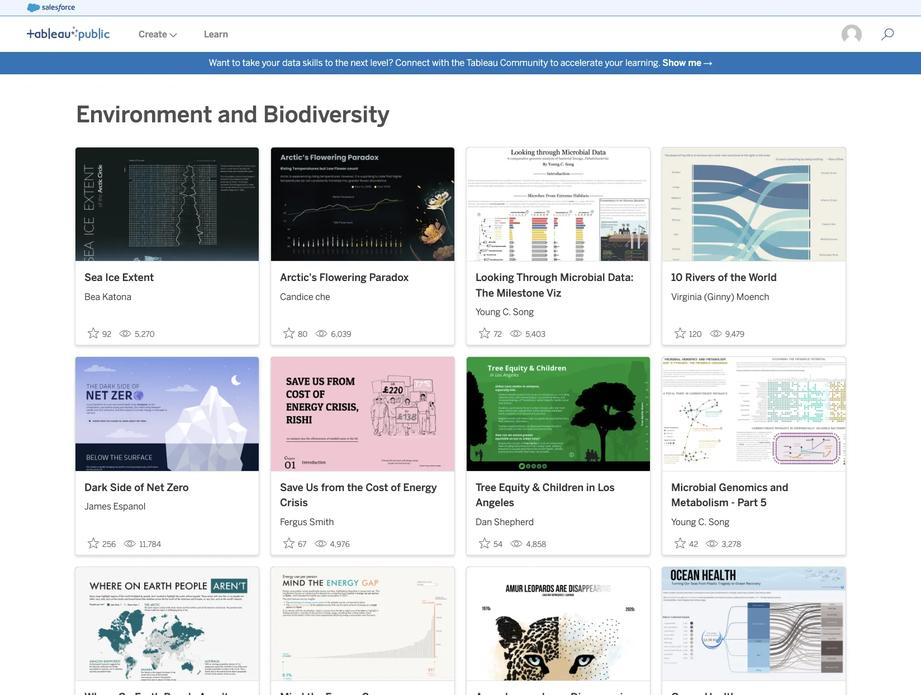 Task type: describe. For each thing, give the bounding box(es) containing it.
3,278 views element
[[702, 536, 746, 554]]

paradox
[[369, 272, 409, 284]]

and inside microbial genomics and metabolism - part 5
[[771, 482, 789, 494]]

-
[[732, 497, 735, 510]]

fergus smith link
[[280, 511, 446, 529]]

young c. song link for viz
[[476, 302, 641, 319]]

67
[[298, 540, 307, 550]]

los
[[598, 482, 615, 494]]

5
[[761, 497, 767, 510]]

the left next
[[335, 58, 349, 68]]

add favorite button for sea ice extent
[[84, 325, 115, 343]]

community
[[500, 58, 548, 68]]

net
[[147, 482, 164, 494]]

level?
[[370, 58, 394, 68]]

add favorite button for looking through microbial data: the milestone viz
[[476, 325, 506, 343]]

show me link
[[663, 58, 702, 68]]

smith
[[310, 517, 334, 528]]

save us from the cost of energy crisis
[[280, 482, 437, 510]]

dark side of net zero
[[84, 482, 189, 494]]

logo image
[[27, 26, 110, 41]]

add favorite button for dark side of net zero
[[84, 534, 119, 553]]

want to take your data skills to the next level? connect with the tableau community to accelerate your learning. show me →
[[209, 58, 713, 68]]

&
[[533, 482, 540, 494]]

dark side of net zero link
[[84, 481, 250, 496]]

in
[[587, 482, 595, 494]]

rivers
[[686, 272, 716, 284]]

sea
[[84, 272, 103, 284]]

take
[[242, 58, 260, 68]]

5,270 views element
[[115, 326, 159, 344]]

children
[[543, 482, 584, 494]]

viz
[[547, 287, 562, 300]]

looking through microbial data: the milestone viz
[[476, 272, 634, 300]]

9,479
[[726, 330, 745, 340]]

with
[[432, 58, 450, 68]]

equity
[[499, 482, 530, 494]]

biodiversity
[[263, 101, 390, 128]]

10 rivers of the world
[[672, 272, 777, 284]]

Add Favorite button
[[280, 534, 310, 553]]

from
[[321, 482, 345, 494]]

of for rivers
[[718, 272, 728, 284]]

metabolism
[[672, 497, 729, 510]]

the up virginia (ginny) moench link on the top right of page
[[731, 272, 747, 284]]

5,403
[[526, 330, 546, 340]]

5,403 views element
[[506, 326, 550, 344]]

terry.turtle image
[[841, 23, 863, 46]]

extent
[[122, 272, 154, 284]]

save
[[280, 482, 304, 494]]

4,858 views element
[[506, 536, 551, 554]]

3,278
[[722, 540, 742, 550]]

arctic's flowering paradox link
[[280, 271, 446, 286]]

→
[[704, 58, 713, 68]]

candice che link
[[280, 286, 446, 304]]

dan
[[476, 517, 492, 528]]

sea ice extent link
[[84, 271, 250, 286]]

bea katona link
[[84, 286, 250, 304]]

arctic's
[[280, 272, 317, 284]]

zero
[[167, 482, 189, 494]]

c. for the
[[503, 307, 511, 318]]

tableau
[[467, 58, 498, 68]]

young c. song for -
[[672, 517, 730, 528]]

young c. song link for 5
[[672, 511, 837, 529]]

6,039 views element
[[311, 326, 356, 344]]

microbial inside microbial genomics and metabolism - part 5
[[672, 482, 717, 494]]

4,976 views element
[[310, 536, 354, 554]]

flowering
[[320, 272, 367, 284]]

10
[[672, 272, 683, 284]]

candice
[[280, 292, 314, 302]]

next
[[351, 58, 368, 68]]

virginia (ginny) moench link
[[672, 286, 837, 304]]

54
[[494, 540, 503, 550]]

fergus
[[280, 517, 308, 528]]

2 to from the left
[[325, 58, 333, 68]]

6,039
[[331, 330, 352, 340]]

1 your from the left
[[262, 58, 280, 68]]

connect
[[396, 58, 430, 68]]

cost
[[366, 482, 388, 494]]

james espanol link
[[84, 496, 250, 514]]

young for looking through microbial data: the milestone viz
[[476, 307, 501, 318]]

microbial genomics and metabolism - part 5 link
[[672, 481, 837, 511]]

add favorite button for microbial genomics and metabolism - part 5
[[672, 534, 702, 553]]

tree equity & children in los angeles link
[[476, 481, 641, 511]]

candice che
[[280, 292, 330, 302]]

song for milestone
[[513, 307, 534, 318]]

che
[[316, 292, 330, 302]]

data:
[[608, 272, 634, 284]]

looking
[[476, 272, 514, 284]]

120
[[690, 330, 702, 340]]

virginia
[[672, 292, 702, 302]]

learning.
[[626, 58, 661, 68]]

show
[[663, 58, 686, 68]]

tree
[[476, 482, 497, 494]]

256
[[102, 540, 116, 550]]

angeles
[[476, 497, 515, 510]]

tree equity & children in los angeles
[[476, 482, 615, 510]]

side
[[110, 482, 132, 494]]



Task type: locate. For each thing, give the bounding box(es) containing it.
save us from the cost of energy crisis link
[[280, 481, 446, 511]]

0 horizontal spatial song
[[513, 307, 534, 318]]

4,858
[[526, 540, 547, 550]]

add favorite button for 10 rivers of the world
[[672, 325, 706, 343]]

me
[[688, 58, 702, 68]]

0 horizontal spatial of
[[134, 482, 144, 494]]

c. down milestone
[[503, 307, 511, 318]]

environment and biodiversity
[[76, 101, 390, 128]]

want
[[209, 58, 230, 68]]

to right skills
[[325, 58, 333, 68]]

young up 42
[[672, 517, 697, 528]]

c. down metabolism
[[699, 517, 707, 528]]

0 vertical spatial microbial
[[560, 272, 606, 284]]

bea katona
[[84, 292, 132, 302]]

dan shepherd link
[[476, 511, 641, 529]]

young c. song down metabolism
[[672, 517, 730, 528]]

the left the cost
[[347, 482, 363, 494]]

0 horizontal spatial young c. song
[[476, 307, 534, 318]]

1 vertical spatial microbial
[[672, 482, 717, 494]]

3 to from the left
[[550, 58, 559, 68]]

young
[[476, 307, 501, 318], [672, 517, 697, 528]]

of for side
[[134, 482, 144, 494]]

42
[[690, 540, 699, 550]]

the right with
[[452, 58, 465, 68]]

72
[[494, 330, 502, 340]]

Add Favorite button
[[84, 325, 115, 343], [280, 325, 311, 343], [476, 325, 506, 343], [672, 325, 706, 343], [84, 534, 119, 553], [672, 534, 702, 553]]

1 vertical spatial young c. song link
[[672, 511, 837, 529]]

to
[[232, 58, 240, 68], [325, 58, 333, 68], [550, 58, 559, 68]]

0 vertical spatial song
[[513, 307, 534, 318]]

bea
[[84, 292, 100, 302]]

moench
[[737, 292, 770, 302]]

0 vertical spatial and
[[218, 101, 258, 128]]

1 vertical spatial c.
[[699, 517, 707, 528]]

dark
[[84, 482, 108, 494]]

add favorite button down candice
[[280, 325, 311, 343]]

microbial inside looking through microbial data: the milestone viz
[[560, 272, 606, 284]]

add favorite button for arctic's flowering paradox
[[280, 325, 311, 343]]

microbial
[[560, 272, 606, 284], [672, 482, 717, 494]]

1 to from the left
[[232, 58, 240, 68]]

the
[[476, 287, 494, 300]]

and right genomics
[[771, 482, 789, 494]]

world
[[749, 272, 777, 284]]

shepherd
[[494, 517, 534, 528]]

0 vertical spatial c.
[[503, 307, 511, 318]]

milestone
[[497, 287, 545, 300]]

microbial up metabolism
[[672, 482, 717, 494]]

young down the
[[476, 307, 501, 318]]

of inside dark side of net zero link
[[134, 482, 144, 494]]

1 horizontal spatial of
[[391, 482, 401, 494]]

through
[[517, 272, 558, 284]]

c.
[[503, 307, 511, 318], [699, 517, 707, 528]]

11,784
[[139, 540, 161, 550]]

1 horizontal spatial to
[[325, 58, 333, 68]]

microbial genomics and metabolism - part 5
[[672, 482, 789, 510]]

1 horizontal spatial young c. song link
[[672, 511, 837, 529]]

1 horizontal spatial c.
[[699, 517, 707, 528]]

0 horizontal spatial microbial
[[560, 272, 606, 284]]

create button
[[125, 17, 191, 52]]

your
[[262, 58, 280, 68], [605, 58, 624, 68]]

Add Favorite button
[[476, 534, 506, 553]]

young c. song link down part
[[672, 511, 837, 529]]

add favorite button down metabolism
[[672, 534, 702, 553]]

add favorite button containing 72
[[476, 325, 506, 343]]

the inside save us from the cost of energy crisis
[[347, 482, 363, 494]]

young c. song
[[476, 307, 534, 318], [672, 517, 730, 528]]

1 vertical spatial song
[[709, 517, 730, 528]]

0 vertical spatial young c. song link
[[476, 302, 641, 319]]

c. for -
[[699, 517, 707, 528]]

1 horizontal spatial microbial
[[672, 482, 717, 494]]

1 horizontal spatial young c. song
[[672, 517, 730, 528]]

0 horizontal spatial and
[[218, 101, 258, 128]]

to left take
[[232, 58, 240, 68]]

workbook thumbnail image
[[75, 148, 259, 261], [271, 148, 455, 261], [467, 148, 650, 261], [663, 148, 846, 261], [75, 358, 259, 471], [271, 358, 455, 471], [467, 358, 650, 471], [663, 358, 846, 471], [75, 567, 259, 681], [271, 567, 455, 681], [467, 567, 650, 681], [663, 567, 846, 681]]

0 horizontal spatial to
[[232, 58, 240, 68]]

4,976
[[330, 540, 350, 550]]

energy
[[403, 482, 437, 494]]

james espanol
[[84, 502, 146, 512]]

80
[[298, 330, 308, 340]]

0 vertical spatial young
[[476, 307, 501, 318]]

11,784 views element
[[119, 536, 166, 554]]

add favorite button containing 120
[[672, 325, 706, 343]]

young c. song link down viz on the top of page
[[476, 302, 641, 319]]

young c. song up 72
[[476, 307, 534, 318]]

2 your from the left
[[605, 58, 624, 68]]

your right take
[[262, 58, 280, 68]]

learn link
[[191, 17, 242, 52]]

your left learning.
[[605, 58, 624, 68]]

james
[[84, 502, 111, 512]]

add favorite button containing 92
[[84, 325, 115, 343]]

0 horizontal spatial young
[[476, 307, 501, 318]]

9,479 views element
[[706, 326, 750, 344]]

to left accelerate
[[550, 58, 559, 68]]

of left net
[[134, 482, 144, 494]]

accelerate
[[561, 58, 603, 68]]

1 horizontal spatial song
[[709, 517, 730, 528]]

microbial up viz on the top of page
[[560, 272, 606, 284]]

1 vertical spatial and
[[771, 482, 789, 494]]

data
[[282, 58, 301, 68]]

add favorite button containing 42
[[672, 534, 702, 553]]

part
[[738, 497, 758, 510]]

2 horizontal spatial to
[[550, 58, 559, 68]]

young for microbial genomics and metabolism - part 5
[[672, 517, 697, 528]]

song down milestone
[[513, 307, 534, 318]]

salesforce logo image
[[27, 3, 75, 12]]

song up 3,278 views element
[[709, 517, 730, 528]]

10 rivers of the world link
[[672, 271, 837, 286]]

looking through microbial data: the milestone viz link
[[476, 271, 641, 302]]

and down take
[[218, 101, 258, 128]]

add favorite button containing 80
[[280, 325, 311, 343]]

of
[[718, 272, 728, 284], [134, 482, 144, 494], [391, 482, 401, 494]]

of inside 10 rivers of the world link
[[718, 272, 728, 284]]

young c. song for the
[[476, 307, 534, 318]]

add favorite button down the
[[476, 325, 506, 343]]

0 horizontal spatial young c. song link
[[476, 302, 641, 319]]

92
[[102, 330, 111, 340]]

add favorite button down james
[[84, 534, 119, 553]]

1 vertical spatial young c. song
[[672, 517, 730, 528]]

us
[[306, 482, 319, 494]]

add favorite button down virginia
[[672, 325, 706, 343]]

of up the virginia (ginny) moench
[[718, 272, 728, 284]]

0 horizontal spatial your
[[262, 58, 280, 68]]

0 vertical spatial young c. song
[[476, 307, 534, 318]]

katona
[[102, 292, 132, 302]]

and
[[218, 101, 258, 128], [771, 482, 789, 494]]

of inside save us from the cost of energy crisis
[[391, 482, 401, 494]]

of right the cost
[[391, 482, 401, 494]]

5,270
[[135, 330, 155, 340]]

1 horizontal spatial your
[[605, 58, 624, 68]]

ice
[[105, 272, 120, 284]]

add favorite button containing 256
[[84, 534, 119, 553]]

skills
[[303, 58, 323, 68]]

sea ice extent
[[84, 272, 154, 284]]

create
[[139, 29, 167, 40]]

crisis
[[280, 497, 308, 510]]

dan shepherd
[[476, 517, 534, 528]]

2 horizontal spatial of
[[718, 272, 728, 284]]

song
[[513, 307, 534, 318], [709, 517, 730, 528]]

add favorite button down bea
[[84, 325, 115, 343]]

virginia (ginny) moench
[[672, 292, 770, 302]]

arctic's flowering paradox
[[280, 272, 409, 284]]

(ginny)
[[704, 292, 735, 302]]

1 horizontal spatial young
[[672, 517, 697, 528]]

song for part
[[709, 517, 730, 528]]

go to search image
[[868, 28, 908, 41]]

0 horizontal spatial c.
[[503, 307, 511, 318]]

genomics
[[719, 482, 768, 494]]

1 vertical spatial young
[[672, 517, 697, 528]]

1 horizontal spatial and
[[771, 482, 789, 494]]



Task type: vqa. For each thing, say whether or not it's contained in the screenshot.


